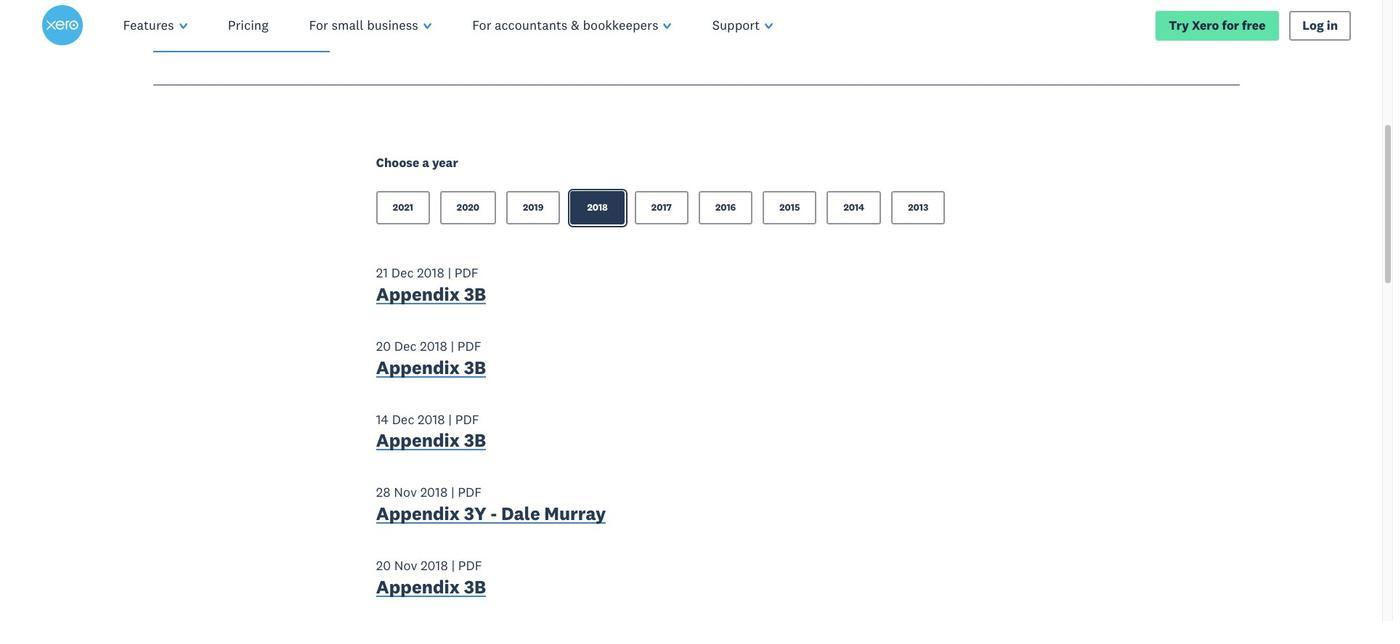 Task type: describe. For each thing, give the bounding box(es) containing it.
free
[[1243, 17, 1266, 33]]

for small business button
[[289, 0, 452, 51]]

xero homepage image
[[42, 5, 83, 46]]

21
[[376, 265, 388, 281]]

try
[[1170, 17, 1190, 33]]

2018 for 21 dec 2018 | pdf appendix 3b
[[417, 265, 445, 281]]

| for 20 dec 2018 | pdf appendix 3b
[[451, 338, 454, 355]]

dec for 20 dec 2018 | pdf appendix 3b
[[394, 338, 417, 355]]

for accountants & bookkeepers
[[472, 17, 659, 33]]

pricing
[[228, 17, 269, 33]]

2018 for 14 dec 2018 | pdf appendix 3b
[[418, 411, 445, 428]]

2021
[[393, 202, 413, 214]]

| for 28 nov 2018 | pdf appendix 3y - dale murray
[[451, 484, 455, 501]]

contact investor relations
[[153, 34, 330, 54]]

pdf for 20 dec 2018 | pdf appendix 3b
[[458, 338, 482, 355]]

for for for small business
[[309, 17, 328, 33]]

appendix for 20 nov 2018 | pdf appendix 3b
[[376, 575, 460, 599]]

2018 inside button
[[587, 202, 608, 214]]

appendix for 28 nov 2018 | pdf appendix 3y - dale murray
[[376, 502, 460, 525]]

28 nov 2018 | pdf appendix 3y - dale murray
[[376, 484, 606, 525]]

appendix 3b link for 20 dec 2018 | pdf appendix 3b
[[376, 356, 486, 383]]

3b for 14 dec 2018 | pdf appendix 3b
[[464, 429, 486, 452]]

for
[[1223, 17, 1240, 33]]

3b for 21 dec 2018 | pdf appendix 3b
[[464, 283, 486, 306]]

business
[[367, 17, 419, 33]]

a
[[422, 155, 429, 171]]

log in
[[1303, 17, 1339, 33]]

2018 for 20 dec 2018 | pdf appendix 3b
[[420, 338, 448, 355]]

21 dec 2018 | pdf appendix 3b
[[376, 265, 486, 306]]

28
[[376, 484, 391, 501]]

for for for accountants & bookkeepers
[[472, 17, 492, 33]]

2018 for 20 nov 2018 | pdf appendix 3b
[[421, 557, 448, 574]]

for small business
[[309, 17, 419, 33]]

appendix for 14 dec 2018 | pdf appendix 3b
[[376, 429, 460, 452]]

nov for appendix 3y - dale murray
[[394, 484, 417, 501]]

log
[[1303, 17, 1325, 33]]

pricing link
[[208, 0, 289, 51]]

2021 button
[[376, 191, 430, 225]]

2015
[[780, 202, 800, 214]]

2014
[[844, 202, 865, 214]]

try xero for free link
[[1156, 10, 1280, 40]]

2013 button
[[892, 191, 946, 225]]

14 dec 2018 | pdf appendix 3b
[[376, 411, 486, 452]]

2016 button
[[699, 191, 753, 225]]

14
[[376, 411, 389, 428]]

features
[[123, 17, 174, 33]]

relations
[[270, 34, 330, 54]]

small
[[332, 17, 364, 33]]



Task type: vqa. For each thing, say whether or not it's contained in the screenshot.
up within MAKE IT EASY FOR SUITABLE NEW CLIENTS TO FIND YOU, BUILD YOUR SKILLS, AND UP YOUR PRACTICE PROFILE.
no



Task type: locate. For each thing, give the bounding box(es) containing it.
20 for 20 dec 2018 | pdf appendix 3b
[[376, 338, 391, 355]]

1 for from the left
[[309, 17, 328, 33]]

appendix 3b link for 21 dec 2018 | pdf appendix 3b
[[376, 283, 486, 309]]

3 3b from the top
[[464, 429, 486, 452]]

4 appendix from the top
[[376, 502, 460, 525]]

3 appendix from the top
[[376, 429, 460, 452]]

nov
[[394, 484, 417, 501], [394, 557, 418, 574]]

2017 button
[[635, 191, 689, 225]]

2 for from the left
[[472, 17, 492, 33]]

&
[[571, 17, 580, 33]]

20
[[376, 338, 391, 355], [376, 557, 391, 574]]

2 appendix 3b link from the top
[[376, 356, 486, 383]]

| down the appendix 3y - dale murray link
[[452, 557, 455, 574]]

dale
[[501, 502, 540, 525]]

for accountants & bookkeepers button
[[452, 0, 692, 51]]

0 vertical spatial dec
[[391, 265, 414, 281]]

dec inside "21 dec 2018 | pdf appendix 3b"
[[391, 265, 414, 281]]

1 horizontal spatial for
[[472, 17, 492, 33]]

| down "21 dec 2018 | pdf appendix 3b"
[[451, 338, 454, 355]]

20 inside "20 nov 2018 | pdf appendix 3b"
[[376, 557, 391, 574]]

bookkeepers
[[583, 17, 659, 33]]

for left accountants
[[472, 17, 492, 33]]

2 vertical spatial dec
[[392, 411, 415, 428]]

xero
[[1192, 17, 1220, 33]]

20 inside 20 dec 2018 | pdf appendix 3b
[[376, 338, 391, 355]]

| inside 14 dec 2018 | pdf appendix 3b
[[449, 411, 452, 428]]

contact investor relations link
[[153, 34, 330, 57]]

| inside 20 dec 2018 | pdf appendix 3b
[[451, 338, 454, 355]]

3b inside "21 dec 2018 | pdf appendix 3b"
[[464, 283, 486, 306]]

dec for 14 dec 2018 | pdf appendix 3b
[[392, 411, 415, 428]]

appendix 3b link
[[376, 283, 486, 309], [376, 356, 486, 383], [376, 429, 486, 456], [376, 575, 486, 602]]

2018 button
[[571, 191, 625, 225]]

pdf down 3y
[[458, 557, 482, 574]]

appendix for 21 dec 2018 | pdf appendix 3b
[[376, 283, 460, 306]]

3b
[[464, 283, 486, 306], [464, 356, 486, 379], [464, 429, 486, 452], [464, 575, 486, 599]]

pdf inside "20 nov 2018 | pdf appendix 3b"
[[458, 557, 482, 574]]

try xero for free
[[1170, 17, 1266, 33]]

appendix 3y - dale murray link
[[376, 502, 606, 529]]

2018 inside 14 dec 2018 | pdf appendix 3b
[[418, 411, 445, 428]]

year
[[432, 155, 458, 171]]

2014 button
[[827, 191, 882, 225]]

2 nov from the top
[[394, 557, 418, 574]]

2018 inside 28 nov 2018 | pdf appendix 3y - dale murray
[[421, 484, 448, 501]]

4 3b from the top
[[464, 575, 486, 599]]

log in link
[[1290, 10, 1352, 40]]

pdf inside 28 nov 2018 | pdf appendix 3y - dale murray
[[458, 484, 482, 501]]

nov inside "20 nov 2018 | pdf appendix 3b"
[[394, 557, 418, 574]]

0 vertical spatial nov
[[394, 484, 417, 501]]

| inside "21 dec 2018 | pdf appendix 3b"
[[448, 265, 451, 281]]

20 dec 2018 | pdf appendix 3b
[[376, 338, 486, 379]]

choose a year
[[376, 155, 458, 171]]

| up the appendix 3y - dale murray link
[[451, 484, 455, 501]]

2015 button
[[763, 191, 817, 225]]

1 appendix from the top
[[376, 283, 460, 306]]

2019
[[523, 202, 544, 214]]

2 3b from the top
[[464, 356, 486, 379]]

for
[[309, 17, 328, 33], [472, 17, 492, 33]]

appendix inside 28 nov 2018 | pdf appendix 3y - dale murray
[[376, 502, 460, 525]]

2013
[[909, 202, 929, 214]]

2016
[[716, 202, 736, 214]]

| for 21 dec 2018 | pdf appendix 3b
[[448, 265, 451, 281]]

support
[[713, 17, 760, 33]]

4 appendix 3b link from the top
[[376, 575, 486, 602]]

| for 20 nov 2018 | pdf appendix 3b
[[452, 557, 455, 574]]

-
[[491, 502, 497, 525]]

3b for 20 nov 2018 | pdf appendix 3b
[[464, 575, 486, 599]]

1 vertical spatial dec
[[394, 338, 417, 355]]

5 appendix from the top
[[376, 575, 460, 599]]

| right 21
[[448, 265, 451, 281]]

appendix inside 20 dec 2018 | pdf appendix 3b
[[376, 356, 460, 379]]

pdf inside 20 dec 2018 | pdf appendix 3b
[[458, 338, 482, 355]]

2020 button
[[440, 191, 496, 225]]

2020
[[457, 202, 480, 214]]

2018 inside 20 dec 2018 | pdf appendix 3b
[[420, 338, 448, 355]]

dec
[[391, 265, 414, 281], [394, 338, 417, 355], [392, 411, 415, 428]]

appendix
[[376, 283, 460, 306], [376, 356, 460, 379], [376, 429, 460, 452], [376, 502, 460, 525], [376, 575, 460, 599]]

3b inside "20 nov 2018 | pdf appendix 3b"
[[464, 575, 486, 599]]

2018 for 28 nov 2018 | pdf appendix 3y - dale murray
[[421, 484, 448, 501]]

for up relations
[[309, 17, 328, 33]]

2 appendix from the top
[[376, 356, 460, 379]]

|
[[448, 265, 451, 281], [451, 338, 454, 355], [449, 411, 452, 428], [451, 484, 455, 501], [452, 557, 455, 574]]

appendix inside "21 dec 2018 | pdf appendix 3b"
[[376, 283, 460, 306]]

pdf down '2020' button
[[455, 265, 479, 281]]

1 nov from the top
[[394, 484, 417, 501]]

investor
[[211, 34, 266, 54]]

2019 button
[[506, 191, 561, 225]]

support button
[[692, 0, 794, 51]]

3b inside 20 dec 2018 | pdf appendix 3b
[[464, 356, 486, 379]]

dec inside 20 dec 2018 | pdf appendix 3b
[[394, 338, 417, 355]]

20 for 20 nov 2018 | pdf appendix 3b
[[376, 557, 391, 574]]

1 vertical spatial 20
[[376, 557, 391, 574]]

3b inside 14 dec 2018 | pdf appendix 3b
[[464, 429, 486, 452]]

dec right 14
[[392, 411, 415, 428]]

1 20 from the top
[[376, 338, 391, 355]]

appendix inside 14 dec 2018 | pdf appendix 3b
[[376, 429, 460, 452]]

accountants
[[495, 17, 568, 33]]

appendix 3b link for 20 nov 2018 | pdf appendix 3b
[[376, 575, 486, 602]]

1 appendix 3b link from the top
[[376, 283, 486, 309]]

20 nov 2018 | pdf appendix 3b
[[376, 557, 486, 599]]

| for 14 dec 2018 | pdf appendix 3b
[[449, 411, 452, 428]]

pdf for 21 dec 2018 | pdf appendix 3b
[[455, 265, 479, 281]]

3b for 20 dec 2018 | pdf appendix 3b
[[464, 356, 486, 379]]

2018 inside "20 nov 2018 | pdf appendix 3b"
[[421, 557, 448, 574]]

pdf inside "21 dec 2018 | pdf appendix 3b"
[[455, 265, 479, 281]]

3y
[[464, 502, 487, 525]]

pdf up 3y
[[458, 484, 482, 501]]

nov inside 28 nov 2018 | pdf appendix 3y - dale murray
[[394, 484, 417, 501]]

| inside 28 nov 2018 | pdf appendix 3y - dale murray
[[451, 484, 455, 501]]

murray
[[545, 502, 606, 525]]

pdf for 20 nov 2018 | pdf appendix 3b
[[458, 557, 482, 574]]

2 20 from the top
[[376, 557, 391, 574]]

pdf inside 14 dec 2018 | pdf appendix 3b
[[455, 411, 479, 428]]

dec right 21
[[391, 265, 414, 281]]

2018
[[587, 202, 608, 214], [417, 265, 445, 281], [420, 338, 448, 355], [418, 411, 445, 428], [421, 484, 448, 501], [421, 557, 448, 574]]

dec down "21 dec 2018 | pdf appendix 3b"
[[394, 338, 417, 355]]

choose
[[376, 155, 420, 171]]

| inside "20 nov 2018 | pdf appendix 3b"
[[452, 557, 455, 574]]

0 horizontal spatial for
[[309, 17, 328, 33]]

dec inside 14 dec 2018 | pdf appendix 3b
[[392, 411, 415, 428]]

0 vertical spatial 20
[[376, 338, 391, 355]]

in
[[1327, 17, 1339, 33]]

| down 20 dec 2018 | pdf appendix 3b
[[449, 411, 452, 428]]

2017
[[652, 202, 672, 214]]

pdf down 20 dec 2018 | pdf appendix 3b
[[455, 411, 479, 428]]

1 3b from the top
[[464, 283, 486, 306]]

appendix for 20 dec 2018 | pdf appendix 3b
[[376, 356, 460, 379]]

3 appendix 3b link from the top
[[376, 429, 486, 456]]

nov for appendix 3b
[[394, 557, 418, 574]]

pdf for 14 dec 2018 | pdf appendix 3b
[[455, 411, 479, 428]]

pdf for 28 nov 2018 | pdf appendix 3y - dale murray
[[458, 484, 482, 501]]

dec for 21 dec 2018 | pdf appendix 3b
[[391, 265, 414, 281]]

contact
[[153, 34, 207, 54]]

appendix 3b link for 14 dec 2018 | pdf appendix 3b
[[376, 429, 486, 456]]

features button
[[103, 0, 208, 51]]

appendix inside "20 nov 2018 | pdf appendix 3b"
[[376, 575, 460, 599]]

2018 inside "21 dec 2018 | pdf appendix 3b"
[[417, 265, 445, 281]]

pdf
[[455, 265, 479, 281], [458, 338, 482, 355], [455, 411, 479, 428], [458, 484, 482, 501], [458, 557, 482, 574]]

1 vertical spatial nov
[[394, 557, 418, 574]]

pdf down "21 dec 2018 | pdf appendix 3b"
[[458, 338, 482, 355]]



